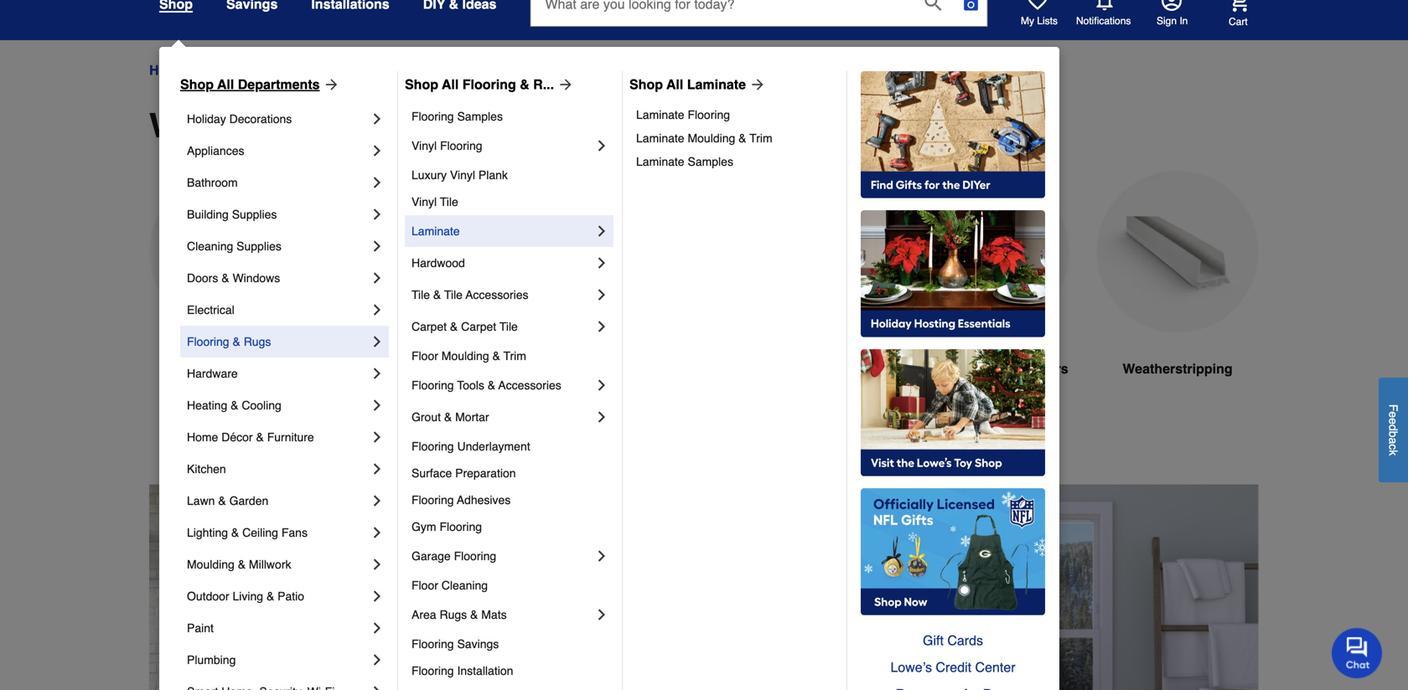 Task type: describe. For each thing, give the bounding box(es) containing it.
gym flooring link
[[412, 514, 610, 541]]

garage doors & openers link
[[907, 171, 1069, 419]]

& inside grout & mortar link
[[444, 411, 452, 424]]

tools
[[457, 379, 484, 392]]

0 horizontal spatial moulding
[[187, 558, 235, 572]]

sign
[[1157, 15, 1177, 27]]

flooring up 'exterior'
[[187, 335, 229, 349]]

flooring & rugs
[[187, 335, 271, 349]]

garage for garage flooring
[[412, 550, 451, 563]]

doors up electrical
[[187, 272, 218, 285]]

departments
[[238, 77, 320, 92]]

2 carpet from the left
[[461, 320, 496, 334]]

laminate for laminate moulding & trim
[[636, 132, 684, 145]]

chevron right image for grout & mortar
[[593, 409, 610, 426]]

chevron right image for flooring tools & accessories
[[593, 377, 610, 394]]

chevron right image for hardwood
[[593, 255, 610, 272]]

flooring adhesives
[[412, 494, 511, 507]]

trim for floor moulding & trim
[[503, 349, 526, 363]]

accessories for flooring tools & accessories
[[498, 379, 561, 392]]

tile & tile accessories link
[[412, 279, 593, 311]]

my lists
[[1021, 15, 1058, 27]]

chevron right image for bathroom
[[369, 174, 386, 191]]

electrical
[[187, 303, 234, 317]]

windows inside windows link
[[580, 361, 639, 377]]

all for departments
[[217, 77, 234, 92]]

chevron right image for cleaning supplies
[[369, 238, 386, 255]]

chevron right image for area rugs & mats
[[593, 607, 610, 624]]

hardware
[[187, 367, 238, 380]]

& inside floor moulding & trim link
[[492, 349, 500, 363]]

search image
[[925, 0, 942, 11]]

cleaning supplies
[[187, 240, 281, 253]]

carpet & carpet tile link
[[412, 311, 593, 343]]

hardwood link
[[412, 247, 593, 279]]

garage for garage doors & openers
[[908, 361, 954, 377]]

flooring savings
[[412, 638, 499, 651]]

tile & tile accessories
[[412, 288, 528, 302]]

supplies for cleaning supplies
[[236, 240, 281, 253]]

savings
[[457, 638, 499, 651]]

doors & windows
[[187, 272, 280, 285]]

vinyl flooring link
[[412, 130, 593, 162]]

shop all laminate
[[629, 77, 746, 92]]

surface preparation
[[412, 467, 516, 480]]

cleaning supplies link
[[187, 230, 369, 262]]

windows & doors link
[[201, 60, 308, 80]]

luxury
[[412, 168, 447, 182]]

1 vertical spatial windows & doors
[[149, 106, 436, 145]]

interior doors
[[376, 361, 464, 377]]

flooring up laminate moulding & trim
[[688, 108, 730, 122]]

flooring up surface
[[412, 440, 454, 453]]

decorations
[[229, 112, 292, 126]]

building supplies
[[187, 208, 277, 221]]

floor for floor cleaning
[[412, 579, 438, 593]]

doors up tools on the bottom left of the page
[[425, 361, 464, 377]]

lowe's credit center
[[890, 660, 1015, 676]]

area
[[412, 608, 436, 622]]

heating & cooling link
[[187, 390, 369, 422]]

carpet & carpet tile
[[412, 320, 518, 334]]

flooring tools & accessories link
[[412, 370, 593, 401]]

doors up the "luxury"
[[339, 106, 436, 145]]

laminate samples link
[[636, 150, 835, 173]]

notifications
[[1076, 15, 1131, 27]]

hardwood
[[412, 256, 465, 270]]

chevron right image for kitchen
[[369, 461, 386, 478]]

a blue chamberlain garage door opener with two white light panels. image
[[907, 171, 1069, 333]]

& down departments
[[305, 106, 330, 145]]

floor moulding & trim
[[412, 349, 526, 363]]

gym
[[412, 520, 436, 534]]

home link
[[149, 60, 186, 80]]

moulding & millwork link
[[187, 549, 369, 581]]

home décor & furniture
[[187, 431, 314, 444]]

kitchen
[[187, 463, 226, 476]]

tile down hardwood
[[412, 288, 430, 302]]

visit the lowe's toy shop. image
[[861, 349, 1045, 477]]

tile inside carpet & carpet tile link
[[499, 320, 518, 334]]

all for laminate
[[666, 77, 683, 92]]

garage flooring
[[412, 550, 496, 563]]

& inside moulding & millwork link
[[238, 558, 246, 572]]

shop for shop all departments
[[180, 77, 214, 92]]

b
[[1387, 431, 1400, 438]]

shop all flooring & r...
[[405, 77, 554, 92]]

lighting & ceiling fans link
[[187, 517, 369, 549]]

& inside flooring tools & accessories link
[[488, 379, 495, 392]]

furniture
[[267, 431, 314, 444]]

1 horizontal spatial rugs
[[440, 608, 467, 622]]

k
[[1387, 450, 1400, 456]]

supplies for building supplies
[[232, 208, 277, 221]]

grout & mortar link
[[412, 401, 593, 433]]

grout & mortar
[[412, 411, 489, 424]]

home for home
[[149, 62, 186, 78]]

luxury vinyl plank
[[412, 168, 508, 182]]

0 horizontal spatial cleaning
[[187, 240, 233, 253]]

a
[[1387, 438, 1400, 444]]

r...
[[533, 77, 554, 92]]

doors left openers
[[958, 361, 997, 377]]

gift
[[923, 633, 944, 649]]

1 vertical spatial cleaning
[[441, 579, 488, 593]]

2 e from the top
[[1387, 418, 1400, 425]]

flooring samples
[[412, 110, 503, 123]]

gift cards link
[[861, 628, 1045, 655]]

mats
[[481, 608, 507, 622]]

shop all departments link
[[180, 75, 340, 95]]

chevron right image for lawn & garden
[[369, 493, 386, 510]]

chat invite button image
[[1332, 628, 1383, 679]]

a black double-hung window with six panes. image
[[528, 171, 691, 333]]

heating & cooling
[[187, 399, 281, 412]]

in
[[1180, 15, 1188, 27]]

flooring down interior doors at bottom left
[[412, 379, 454, 392]]

flooring adhesives link
[[412, 487, 610, 514]]

ceiling
[[242, 526, 278, 540]]

moulding & millwork
[[187, 558, 291, 572]]

floor for floor moulding & trim
[[412, 349, 438, 363]]

preparation
[[455, 467, 516, 480]]

mortar
[[455, 411, 489, 424]]

bathroom
[[187, 176, 238, 189]]

lawn
[[187, 494, 215, 508]]

interior
[[376, 361, 422, 377]]

appliances link
[[187, 135, 369, 167]]

chevron right image for garage flooring
[[593, 548, 610, 565]]

paint link
[[187, 613, 369, 644]]

laminate for laminate samples
[[636, 155, 684, 168]]

flooring up vinyl flooring
[[412, 110, 454, 123]]

arrow right image for shop all laminate
[[746, 76, 766, 93]]

cooling
[[242, 399, 281, 412]]

laminate samples
[[636, 155, 733, 168]]

chevron right image for plumbing
[[369, 652, 386, 669]]

all for flooring
[[442, 77, 459, 92]]

chevron right image for hardware
[[369, 365, 386, 382]]

plank
[[478, 168, 508, 182]]

sign in button
[[1157, 0, 1188, 28]]

chevron right image for building supplies
[[369, 206, 386, 223]]



Task type: locate. For each thing, give the bounding box(es) containing it.
flooring down area
[[412, 638, 454, 651]]

& inside tile & tile accessories link
[[433, 288, 441, 302]]

f e e d b a c k button
[[1379, 378, 1408, 483]]

garage flooring link
[[412, 541, 593, 572]]

f e e d b a c k
[[1387, 404, 1400, 456]]

floor up area
[[412, 579, 438, 593]]

3 arrow right image from the left
[[746, 76, 766, 93]]

all up laminate flooring
[[666, 77, 683, 92]]

1 vertical spatial samples
[[688, 155, 733, 168]]

center
[[975, 660, 1015, 676]]

arrow right image inside shop all flooring & r... link
[[554, 76, 574, 93]]

installation
[[457, 665, 513, 678]]

2 horizontal spatial moulding
[[688, 132, 735, 145]]

underlayment
[[457, 440, 530, 453]]

chevron right image for home décor & furniture
[[369, 429, 386, 446]]

a blue six-lite, two-panel, shaker-style exterior door. image
[[149, 171, 312, 333]]

all up holiday decorations
[[217, 77, 234, 92]]

& left r...
[[520, 77, 529, 92]]

vinyl for vinyl tile
[[412, 195, 437, 209]]

trim down carpet & carpet tile link
[[503, 349, 526, 363]]

0 horizontal spatial trim
[[503, 349, 526, 363]]

cleaning down building
[[187, 240, 233, 253]]

laminate down shop all laminate
[[636, 108, 684, 122]]

accessories up carpet & carpet tile link
[[466, 288, 528, 302]]

& left patio
[[266, 590, 274, 603]]

lawn & garden
[[187, 494, 268, 508]]

2 all from the left
[[442, 77, 459, 92]]

1 horizontal spatial home
[[187, 431, 218, 444]]

& inside the outdoor living & patio link
[[266, 590, 274, 603]]

2 vertical spatial moulding
[[187, 558, 235, 572]]

lowe's home improvement notification center image
[[1095, 0, 1115, 11]]

0 horizontal spatial arrow right image
[[320, 76, 340, 93]]

3 all from the left
[[666, 77, 683, 92]]

chevron right image for heating & cooling
[[369, 397, 386, 414]]

chevron right image for outdoor living & patio
[[369, 588, 386, 605]]

chevron right image for lighting & ceiling fans
[[369, 525, 386, 541]]

1 horizontal spatial cleaning
[[441, 579, 488, 593]]

1 horizontal spatial carpet
[[461, 320, 496, 334]]

bathroom link
[[187, 167, 369, 199]]

c
[[1387, 444, 1400, 450]]

0 horizontal spatial shop
[[180, 77, 214, 92]]

shop for shop all laminate
[[629, 77, 663, 92]]

chevron right image for laminate
[[593, 223, 610, 240]]

tile down luxury vinyl plank in the top of the page
[[440, 195, 458, 209]]

cart
[[1229, 16, 1248, 27]]

chevron right image for doors & windows
[[369, 270, 386, 287]]

flooring down surface
[[412, 494, 454, 507]]

lowe's home improvement lists image
[[1028, 0, 1048, 11]]

tile up floor moulding & trim link
[[499, 320, 518, 334]]

arrow right image for shop all flooring & r...
[[554, 76, 574, 93]]

vinyl up the "luxury"
[[412, 139, 437, 153]]

1 vertical spatial home
[[187, 431, 218, 444]]

Search Query text field
[[531, 0, 911, 26]]

arrow right image up holiday decorations link
[[320, 76, 340, 93]]

vinyl flooring
[[412, 139, 482, 153]]

a barn door with a brown frame, three frosted glass panels, black hardware and a black track. image
[[717, 171, 880, 333]]

windows
[[201, 62, 256, 78], [149, 106, 296, 145], [233, 272, 280, 285], [580, 361, 639, 377]]

& right décor
[[256, 431, 264, 444]]

1 vertical spatial trim
[[503, 349, 526, 363]]

all up "flooring samples"
[[442, 77, 459, 92]]

carpet up the floor moulding & trim
[[461, 320, 496, 334]]

windows inside windows & doors 'link'
[[201, 62, 256, 78]]

lawn & garden link
[[187, 485, 369, 517]]

0 vertical spatial cleaning
[[187, 240, 233, 253]]

0 horizontal spatial home
[[149, 62, 186, 78]]

accessories
[[466, 288, 528, 302], [498, 379, 561, 392]]

gym flooring
[[412, 520, 482, 534]]

e up d
[[1387, 412, 1400, 418]]

0 vertical spatial trim
[[750, 132, 772, 145]]

accessories for tile & tile accessories
[[466, 288, 528, 302]]

0 horizontal spatial samples
[[457, 110, 503, 123]]

& left 'ceiling'
[[231, 526, 239, 540]]

moulding for floor
[[441, 349, 489, 363]]

1 arrow right image from the left
[[320, 76, 340, 93]]

vinyl tile
[[412, 195, 458, 209]]

&
[[259, 62, 268, 78], [520, 77, 529, 92], [305, 106, 330, 145], [739, 132, 746, 145], [221, 272, 229, 285], [433, 288, 441, 302], [450, 320, 458, 334], [233, 335, 240, 349], [492, 349, 500, 363], [1000, 361, 1010, 377], [488, 379, 495, 392], [231, 399, 238, 412], [444, 411, 452, 424], [256, 431, 264, 444], [218, 494, 226, 508], [231, 526, 239, 540], [238, 558, 246, 572], [266, 590, 274, 603], [470, 608, 478, 622]]

credit
[[936, 660, 971, 676]]

& inside laminate moulding & trim link
[[739, 132, 746, 145]]

& inside area rugs & mats link
[[470, 608, 478, 622]]

supplies up cleaning supplies
[[232, 208, 277, 221]]

2 horizontal spatial all
[[666, 77, 683, 92]]

trim down laminate flooring link
[[750, 132, 772, 145]]

0 vertical spatial accessories
[[466, 288, 528, 302]]

accessories down floor moulding & trim link
[[498, 379, 561, 392]]

vinyl down the "luxury"
[[412, 195, 437, 209]]

lighting
[[187, 526, 228, 540]]

0 horizontal spatial all
[[217, 77, 234, 92]]

arrow right image for shop all departments
[[320, 76, 340, 93]]

2 vertical spatial vinyl
[[412, 195, 437, 209]]

lowe's home improvement cart image
[[1229, 0, 1249, 12]]

chevron right image for paint
[[369, 620, 386, 637]]

doors inside 'link'
[[272, 62, 308, 78]]

a piece of white weatherstripping. image
[[1096, 171, 1259, 333]]

holiday
[[187, 112, 226, 126]]

0 vertical spatial rugs
[[244, 335, 271, 349]]

rugs up hardware link
[[244, 335, 271, 349]]

& down laminate flooring link
[[739, 132, 746, 145]]

shop up holiday
[[180, 77, 214, 92]]

sign in
[[1157, 15, 1188, 27]]

1 horizontal spatial samples
[[688, 155, 733, 168]]

& inside home décor & furniture 'link'
[[256, 431, 264, 444]]

laminate down laminate flooring
[[636, 132, 684, 145]]

& right grout
[[444, 411, 452, 424]]

carpet
[[412, 320, 447, 334], [461, 320, 496, 334]]

camera image
[[963, 0, 979, 13]]

rugs right area
[[440, 608, 467, 622]]

1 vertical spatial rugs
[[440, 608, 467, 622]]

& right tools on the bottom left of the page
[[488, 379, 495, 392]]

outdoor
[[187, 590, 229, 603]]

gift cards
[[923, 633, 983, 649]]

windows & doors up decorations
[[201, 62, 308, 78]]

cleaning
[[187, 240, 233, 253], [441, 579, 488, 593]]

windows inside doors & windows link
[[233, 272, 280, 285]]

exterior
[[184, 361, 235, 377]]

3 shop from the left
[[629, 77, 663, 92]]

tile up carpet & carpet tile
[[444, 288, 463, 302]]

flooring up floor cleaning
[[454, 550, 496, 563]]

0 horizontal spatial carpet
[[412, 320, 447, 334]]

0 horizontal spatial rugs
[[244, 335, 271, 349]]

hardware link
[[187, 358, 369, 390]]

flooring down flooring savings
[[412, 665, 454, 678]]

arrow right image
[[320, 76, 340, 93], [554, 76, 574, 93], [746, 76, 766, 93]]

lowe's
[[890, 660, 932, 676]]

1 horizontal spatial arrow right image
[[554, 76, 574, 93]]

chevron right image for tile & tile accessories
[[593, 287, 610, 303]]

1 horizontal spatial all
[[442, 77, 459, 92]]

flooring up luxury vinyl plank in the top of the page
[[440, 139, 482, 153]]

chevron right image for electrical
[[369, 302, 386, 318]]

& up the floor moulding & trim
[[450, 320, 458, 334]]

luxury vinyl plank link
[[412, 162, 610, 189]]

heating
[[187, 399, 227, 412]]

moulding up the "laminate samples" link
[[688, 132, 735, 145]]

lowe's home improvement account image
[[1162, 0, 1182, 11]]

floor cleaning
[[412, 579, 488, 593]]

garage doors & openers
[[908, 361, 1068, 377]]

fans
[[281, 526, 308, 540]]

1 horizontal spatial garage
[[908, 361, 954, 377]]

0 vertical spatial windows & doors
[[201, 62, 308, 78]]

home inside 'link'
[[187, 431, 218, 444]]

holiday hosting essentials. image
[[861, 210, 1045, 338]]

1 floor from the top
[[412, 349, 438, 363]]

& left cooling
[[231, 399, 238, 412]]

windows link
[[528, 171, 691, 419]]

moulding up outdoor
[[187, 558, 235, 572]]

outdoor living & patio
[[187, 590, 304, 603]]

supplies
[[232, 208, 277, 221], [236, 240, 281, 253]]

laminate for laminate flooring
[[636, 108, 684, 122]]

0 vertical spatial supplies
[[232, 208, 277, 221]]

0 vertical spatial home
[[149, 62, 186, 78]]

0 vertical spatial samples
[[457, 110, 503, 123]]

plumbing link
[[187, 644, 369, 676]]

laminate down laminate moulding & trim
[[636, 155, 684, 168]]

weatherstripping
[[1123, 361, 1233, 377]]

vinyl tile link
[[412, 189, 610, 215]]

all
[[217, 77, 234, 92], [442, 77, 459, 92], [666, 77, 683, 92]]

& inside shop all flooring & r... link
[[520, 77, 529, 92]]

& up decorations
[[259, 62, 268, 78]]

2 shop from the left
[[405, 77, 438, 92]]

0 vertical spatial moulding
[[688, 132, 735, 145]]

0 vertical spatial garage
[[908, 361, 954, 377]]

carpet up interior doors at bottom left
[[412, 320, 447, 334]]

arrow right image up the flooring samples link
[[554, 76, 574, 93]]

cart button
[[1205, 0, 1249, 28]]

trim
[[750, 132, 772, 145], [503, 349, 526, 363]]

f
[[1387, 404, 1400, 412]]

chevron right image for moulding & millwork
[[369, 556, 386, 573]]

garden
[[229, 494, 268, 508]]

& inside lawn & garden link
[[218, 494, 226, 508]]

millwork
[[249, 558, 291, 572]]

None search field
[[530, 0, 988, 42]]

décor
[[221, 431, 253, 444]]

electrical link
[[187, 294, 369, 326]]

plumbing
[[187, 654, 236, 667]]

laminate down vinyl tile
[[412, 225, 460, 238]]

samples for laminate samples
[[688, 155, 733, 168]]

chevron right image for vinyl flooring
[[593, 137, 610, 154]]

1 vertical spatial supplies
[[236, 240, 281, 253]]

holiday decorations link
[[187, 103, 369, 135]]

& left 'millwork'
[[238, 558, 246, 572]]

arrow right image inside shop all departments link
[[320, 76, 340, 93]]

1 carpet from the left
[[412, 320, 447, 334]]

home for home décor & furniture
[[187, 431, 218, 444]]

shop up "flooring samples"
[[405, 77, 438, 92]]

1 vertical spatial garage
[[412, 550, 451, 563]]

windows & doors down departments
[[149, 106, 436, 145]]

flooring underlayment
[[412, 440, 530, 453]]

& up flooring tools & accessories link
[[492, 349, 500, 363]]

1 horizontal spatial shop
[[405, 77, 438, 92]]

& inside windows & doors 'link'
[[259, 62, 268, 78]]

flooring savings link
[[412, 631, 610, 658]]

arrow right image inside shop all laminate link
[[746, 76, 766, 93]]

& up exterior doors
[[233, 335, 240, 349]]

& left mats
[[470, 608, 478, 622]]

doors up holiday decorations link
[[272, 62, 308, 78]]

samples down shop all flooring & r...
[[457, 110, 503, 123]]

windows & doors
[[201, 62, 308, 78], [149, 106, 436, 145]]

e up b at the bottom right of page
[[1387, 418, 1400, 425]]

& left openers
[[1000, 361, 1010, 377]]

building supplies link
[[187, 199, 369, 230]]

flooring down flooring adhesives
[[440, 520, 482, 534]]

flooring up the flooring samples link
[[462, 77, 516, 92]]

doors down the flooring & rugs link
[[238, 361, 277, 377]]

2 floor from the top
[[412, 579, 438, 593]]

& inside the garage doors & openers link
[[1000, 361, 1010, 377]]

& inside the heating & cooling link
[[231, 399, 238, 412]]

laminate flooring
[[636, 108, 730, 122]]

supplies up doors & windows link
[[236, 240, 281, 253]]

cleaning up the area rugs & mats
[[441, 579, 488, 593]]

samples for flooring samples
[[457, 110, 503, 123]]

& inside the lighting & ceiling fans link
[[231, 526, 239, 540]]

a white three-panel, craftsman-style, prehung interior door with doorframe and hinges. image
[[339, 171, 501, 333]]

arrow right image up laminate flooring link
[[746, 76, 766, 93]]

& inside doors & windows link
[[221, 272, 229, 285]]

home
[[149, 62, 186, 78], [187, 431, 218, 444]]

1 vertical spatial vinyl
[[450, 168, 475, 182]]

1 vertical spatial accessories
[[498, 379, 561, 392]]

moulding for laminate
[[688, 132, 735, 145]]

vinyl left plank
[[450, 168, 475, 182]]

1 e from the top
[[1387, 412, 1400, 418]]

chevron right image
[[369, 111, 386, 127], [369, 206, 386, 223], [593, 255, 610, 272], [369, 270, 386, 287], [369, 302, 386, 318], [593, 318, 610, 335], [369, 334, 386, 350], [369, 365, 386, 382], [593, 377, 610, 394], [593, 409, 610, 426], [369, 461, 386, 478], [593, 548, 610, 565], [369, 556, 386, 573], [369, 588, 386, 605], [369, 620, 386, 637], [369, 652, 386, 669]]

chevron right image for holiday decorations
[[369, 111, 386, 127]]

2 arrow right image from the left
[[554, 76, 574, 93]]

laminate moulding & trim
[[636, 132, 772, 145]]

1 horizontal spatial trim
[[750, 132, 772, 145]]

vinyl for vinyl flooring
[[412, 139, 437, 153]]

shop up laminate flooring
[[629, 77, 663, 92]]

shop for shop all flooring & r...
[[405, 77, 438, 92]]

grout
[[412, 411, 441, 424]]

1 vertical spatial floor
[[412, 579, 438, 593]]

chevron right image
[[593, 137, 610, 154], [369, 142, 386, 159], [369, 174, 386, 191], [593, 223, 610, 240], [369, 238, 386, 255], [593, 287, 610, 303], [369, 397, 386, 414], [369, 429, 386, 446], [369, 493, 386, 510], [369, 525, 386, 541], [593, 607, 610, 624], [369, 684, 386, 691]]

0 vertical spatial vinyl
[[412, 139, 437, 153]]

tile
[[440, 195, 458, 209], [412, 288, 430, 302], [444, 288, 463, 302], [499, 320, 518, 334]]

doors & windows link
[[187, 262, 369, 294]]

trim for laminate moulding & trim
[[750, 132, 772, 145]]

lighting & ceiling fans
[[187, 526, 308, 540]]

chevron right image for flooring & rugs
[[369, 334, 386, 350]]

0 horizontal spatial garage
[[412, 550, 451, 563]]

area rugs & mats link
[[412, 599, 593, 631]]

exterior doors
[[184, 361, 277, 377]]

floor down carpet & carpet tile
[[412, 349, 438, 363]]

1 shop from the left
[[180, 77, 214, 92]]

holiday decorations
[[187, 112, 292, 126]]

advertisement region
[[149, 485, 1259, 691]]

2 horizontal spatial arrow right image
[[746, 76, 766, 93]]

chevron right image for carpet & carpet tile
[[593, 318, 610, 335]]

lowe's credit center link
[[861, 655, 1045, 681]]

1 vertical spatial moulding
[[441, 349, 489, 363]]

& right lawn
[[218, 494, 226, 508]]

chevron right image for appliances
[[369, 142, 386, 159]]

laminate moulding & trim link
[[636, 127, 835, 150]]

& down cleaning supplies
[[221, 272, 229, 285]]

& inside the flooring & rugs link
[[233, 335, 240, 349]]

laminate up laminate flooring link
[[687, 77, 746, 92]]

flooring underlayment link
[[412, 433, 610, 460]]

moulding down carpet & carpet tile
[[441, 349, 489, 363]]

& inside carpet & carpet tile link
[[450, 320, 458, 334]]

1 all from the left
[[217, 77, 234, 92]]

0 vertical spatial floor
[[412, 349, 438, 363]]

officially licensed n f l gifts. shop now. image
[[861, 489, 1045, 616]]

tile inside vinyl tile link
[[440, 195, 458, 209]]

shop all departments
[[180, 77, 320, 92]]

building
[[187, 208, 229, 221]]

2 horizontal spatial shop
[[629, 77, 663, 92]]

1 horizontal spatial moulding
[[441, 349, 489, 363]]

& down hardwood
[[433, 288, 441, 302]]

samples down laminate moulding & trim
[[688, 155, 733, 168]]

find gifts for the diyer. image
[[861, 71, 1045, 199]]



Task type: vqa. For each thing, say whether or not it's contained in the screenshot.
the left trim
yes



